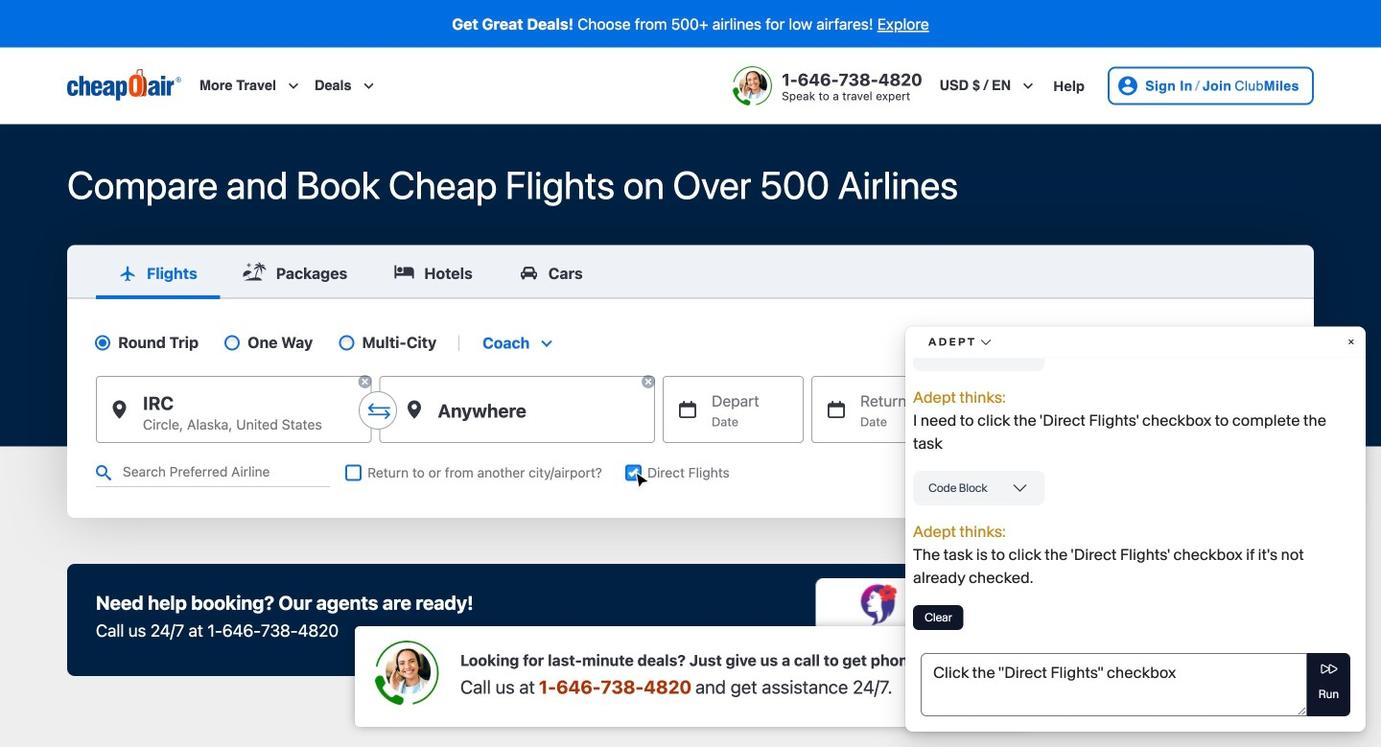 Task type: locate. For each thing, give the bounding box(es) containing it.
speak to a travel expert image
[[733, 66, 772, 106]]

None button
[[1098, 376, 1282, 443]]

None search field
[[0, 124, 1381, 747]]

form
[[67, 245, 1314, 518]]

Search Preferred Airline text field
[[96, 459, 330, 487]]

None field
[[475, 333, 558, 353]]

hawaiian airlines image
[[816, 578, 943, 632]]

search image
[[96, 465, 111, 481]]



Task type: describe. For each thing, give the bounding box(es) containing it.
call us at1-646-738-4820 image
[[374, 641, 439, 706]]

clear field image
[[641, 374, 656, 390]]

clear field image
[[357, 374, 373, 390]]

jetblue airways image
[[990, 578, 1117, 632]]

search widget tabs tab list
[[67, 245, 1314, 299]]



Task type: vqa. For each thing, say whether or not it's contained in the screenshot.
form
yes



